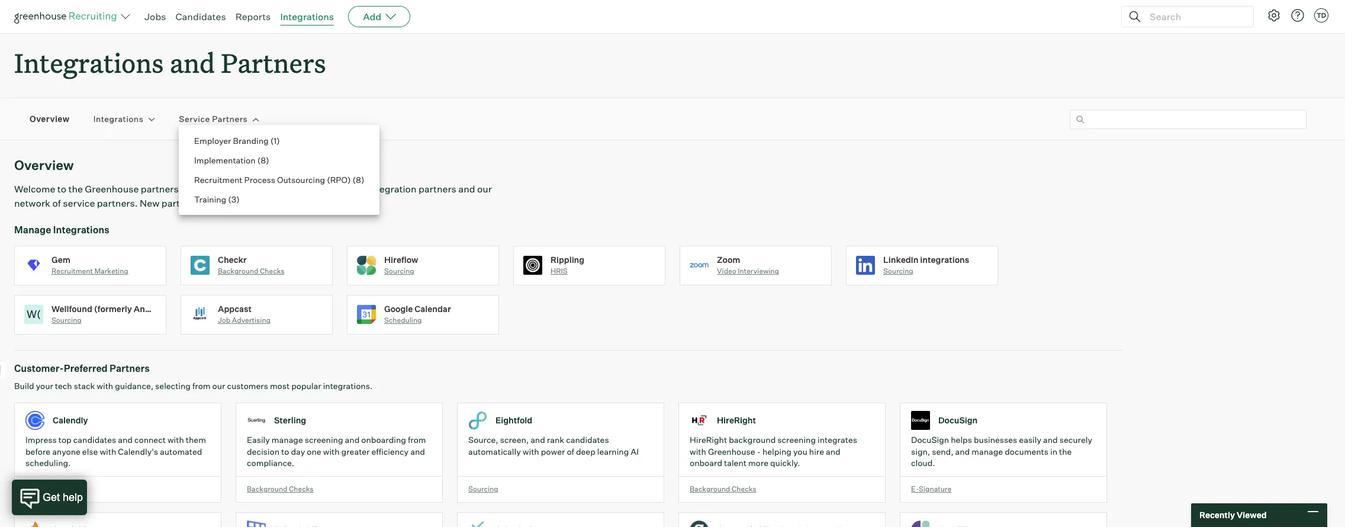 Task type: describe. For each thing, give the bounding box(es) containing it.
add button
[[348, 6, 411, 27]]

integrations.
[[323, 381, 373, 391]]

in
[[1051, 446, 1058, 456]]

sourcing inside wellfound (formerly angellist talent) sourcing
[[52, 316, 82, 325]]

implementation
[[194, 155, 256, 165]]

0 horizontal spatial partners
[[162, 197, 199, 209]]

( up process
[[257, 155, 261, 165]]

quickly.
[[770, 458, 800, 468]]

deep
[[576, 446, 596, 456]]

manage integrations
[[14, 224, 109, 236]]

jobs link
[[145, 11, 166, 23]]

ai
[[631, 446, 639, 456]]

1 horizontal spatial our
[[324, 183, 339, 195]]

can
[[271, 183, 287, 195]]

checkr
[[218, 254, 247, 265]]

page
[[200, 183, 222, 195]]

scheduling.
[[25, 458, 71, 468]]

partners inside service partners link
[[212, 114, 248, 124]]

background checks for easily manage screening and onboarding from decision to day one with greater efficiency and compliance.
[[247, 484, 314, 493]]

power
[[541, 446, 565, 456]]

wellfound (formerly angellist talent) sourcing
[[52, 304, 203, 325]]

0 horizontal spatial scheduling
[[25, 484, 63, 493]]

efficiency
[[372, 446, 409, 456]]

manage
[[14, 224, 51, 236]]

and inside welcome to the greenhouse partnerships page where you can explore our 450+ integration partners and our network of service partners. new partners are just a click away.
[[459, 183, 475, 195]]

selecting
[[155, 381, 191, 391]]

talent
[[724, 458, 747, 468]]

employer branding ( 1 )
[[194, 136, 280, 146]]

td button
[[1312, 6, 1331, 25]]

0 vertical spatial recruitment
[[194, 175, 243, 185]]

else
[[82, 446, 98, 456]]

video
[[717, 267, 737, 276]]

top
[[59, 435, 71, 445]]

integrations and partners
[[14, 45, 326, 80]]

with up "automated"
[[168, 435, 184, 445]]

docusign helps businesses easily and securely sign, send, and manage documents in the cloud.
[[911, 435, 1093, 468]]

to inside welcome to the greenhouse partnerships page where you can explore our 450+ integration partners and our network of service partners. new partners are just a click away.
[[57, 183, 66, 195]]

interviewing
[[738, 267, 779, 276]]

easily manage screening and onboarding from decision to day one with greater efficiency and compliance.
[[247, 435, 426, 468]]

integrations for rightmost integrations link
[[280, 11, 334, 23]]

google calendar scheduling
[[384, 304, 451, 325]]

you inside hireright background screening integrates with greenhouse - helping you hire and onboard talent more quickly.
[[794, 446, 808, 456]]

connect
[[134, 435, 166, 445]]

linkedin
[[884, 254, 919, 265]]

training
[[194, 194, 226, 204]]

where
[[224, 183, 251, 195]]

hireflow sourcing
[[384, 254, 418, 276]]

employer
[[194, 136, 231, 146]]

add
[[363, 11, 382, 23]]

zoom
[[717, 254, 741, 265]]

branding
[[233, 136, 269, 146]]

automated
[[160, 446, 202, 456]]

partnerships
[[141, 183, 198, 195]]

welcome
[[14, 183, 55, 195]]

them
[[186, 435, 206, 445]]

marketing
[[94, 267, 128, 276]]

( right branding
[[270, 136, 274, 146]]

with inside easily manage screening and onboarding from decision to day one with greater efficiency and compliance.
[[323, 446, 340, 456]]

source,
[[468, 435, 498, 445]]

impress top candidates and connect with them before anyone else with calendly's automated scheduling.
[[25, 435, 206, 468]]

checks for easily manage screening and onboarding from decision to day one with greater efficiency and compliance.
[[289, 484, 314, 493]]

are
[[202, 197, 216, 209]]

Search text field
[[1147, 8, 1243, 25]]

configure image
[[1267, 8, 1282, 23]]

w(
[[27, 308, 41, 321]]

2 horizontal spatial our
[[477, 183, 492, 195]]

service partners
[[179, 114, 248, 124]]

candidates inside impress top candidates and connect with them before anyone else with calendly's automated scheduling.
[[73, 435, 116, 445]]

docusign for docusign helps businesses easily and securely sign, send, and manage documents in the cloud.
[[911, 435, 949, 445]]

-
[[757, 446, 761, 456]]

hireright for hireright
[[717, 415, 756, 425]]

calendly's
[[118, 446, 158, 456]]

background checks for hireright background screening integrates with greenhouse - helping you hire and onboard talent more quickly.
[[690, 484, 757, 493]]

and inside source, screen, and rank candidates automatically with power of deep learning ai
[[531, 435, 545, 445]]

(rpo)
[[327, 175, 351, 185]]

( right '(rpo)'
[[353, 175, 356, 185]]

hire
[[809, 446, 824, 456]]

one
[[307, 446, 321, 456]]

job
[[218, 316, 230, 325]]

background for easily manage screening and onboarding from decision to day one with greater efficiency and compliance.
[[247, 484, 288, 493]]

calendly
[[53, 415, 88, 425]]

popular
[[291, 381, 321, 391]]

partners.
[[97, 197, 138, 209]]

away.
[[266, 197, 291, 209]]

wellfound
[[52, 304, 92, 314]]

click
[[244, 197, 264, 209]]

e-
[[911, 484, 919, 493]]

your
[[36, 381, 53, 391]]

before
[[25, 446, 50, 456]]

advertising
[[232, 316, 271, 325]]

cloud.
[[911, 458, 935, 468]]

compliance.
[[247, 458, 294, 468]]

easily
[[1019, 435, 1042, 445]]

partners for integrations and partners
[[221, 45, 326, 80]]

and inside impress top candidates and connect with them before anyone else with calendly's automated scheduling.
[[118, 435, 133, 445]]

with right stack
[[97, 381, 113, 391]]

screening for one
[[305, 435, 343, 445]]

service
[[179, 114, 210, 124]]

more
[[749, 458, 769, 468]]

with right else
[[100, 446, 116, 456]]

1 vertical spatial overview
[[14, 157, 74, 173]]

) right branding
[[277, 136, 280, 146]]

signature
[[919, 484, 952, 493]]

(formerly
[[94, 304, 132, 314]]

decision
[[247, 446, 280, 456]]



Task type: locate. For each thing, give the bounding box(es) containing it.
1 horizontal spatial checks
[[289, 484, 314, 493]]

1 horizontal spatial candidates
[[566, 435, 609, 445]]

e-signature
[[911, 484, 952, 493]]

from right selecting
[[192, 381, 211, 391]]

2 screening from the left
[[778, 435, 816, 445]]

to up service
[[57, 183, 66, 195]]

outsourcing
[[277, 175, 325, 185]]

greenhouse recruiting image
[[14, 9, 121, 24]]

td button
[[1315, 8, 1329, 23]]

customers
[[227, 381, 268, 391]]

calendar
[[415, 304, 451, 314]]

scheduling
[[384, 316, 422, 325], [25, 484, 63, 493]]

rippling hris
[[551, 254, 585, 276]]

1 vertical spatial manage
[[972, 446, 1003, 456]]

hireright inside hireright background screening integrates with greenhouse - helping you hire and onboard talent more quickly.
[[690, 435, 727, 445]]

sourcing inside the linkedin integrations sourcing
[[884, 267, 914, 276]]

1 horizontal spatial scheduling
[[384, 316, 422, 325]]

the right 'in'
[[1060, 446, 1072, 456]]

a
[[236, 197, 241, 209]]

to left day
[[281, 446, 289, 456]]

screening up "helping"
[[778, 435, 816, 445]]

recruitment
[[194, 175, 243, 185], [52, 267, 93, 276]]

hireright background screening integrates with greenhouse - helping you hire and onboard talent more quickly.
[[690, 435, 858, 468]]

2 vertical spatial partners
[[110, 363, 150, 374]]

0 horizontal spatial you
[[253, 183, 269, 195]]

manage up day
[[272, 435, 303, 445]]

sourcing down linkedin
[[884, 267, 914, 276]]

0 vertical spatial integrations link
[[280, 11, 334, 23]]

background down onboard
[[690, 484, 731, 493]]

background
[[729, 435, 776, 445]]

background down compliance.
[[247, 484, 288, 493]]

screen,
[[500, 435, 529, 445]]

1 horizontal spatial partners
[[419, 183, 457, 195]]

rippling
[[551, 254, 585, 265]]

appcast
[[218, 304, 252, 314]]

sign,
[[911, 446, 930, 456]]

0 horizontal spatial the
[[68, 183, 83, 195]]

from inside easily manage screening and onboarding from decision to day one with greater efficiency and compliance.
[[408, 435, 426, 445]]

( left a
[[228, 194, 231, 204]]

1 vertical spatial the
[[1060, 446, 1072, 456]]

0 horizontal spatial screening
[[305, 435, 343, 445]]

guidance,
[[115, 381, 153, 391]]

1 vertical spatial you
[[794, 446, 808, 456]]

customer-
[[14, 363, 64, 374]]

with right one
[[323, 446, 340, 456]]

recruitment inside gem recruitment marketing
[[52, 267, 93, 276]]

sterling
[[274, 415, 306, 425]]

1 vertical spatial greenhouse
[[708, 446, 755, 456]]

1 vertical spatial docusign
[[911, 435, 949, 445]]

sourcing
[[384, 267, 414, 276], [884, 267, 914, 276], [52, 316, 82, 325], [468, 484, 498, 493]]

service
[[63, 197, 95, 209]]

angellist
[[134, 304, 173, 314]]

) right just
[[236, 194, 240, 204]]

2 candidates from the left
[[566, 435, 609, 445]]

td
[[1317, 11, 1327, 20]]

background checks down talent
[[690, 484, 757, 493]]

day
[[291, 446, 305, 456]]

recently viewed
[[1200, 510, 1267, 520]]

with up onboard
[[690, 446, 706, 456]]

0 horizontal spatial candidates
[[73, 435, 116, 445]]

candidates up else
[[73, 435, 116, 445]]

greenhouse
[[85, 183, 139, 195], [708, 446, 755, 456]]

0 horizontal spatial from
[[192, 381, 211, 391]]

(
[[270, 136, 274, 146], [257, 155, 261, 165], [353, 175, 356, 185], [228, 194, 231, 204]]

network
[[14, 197, 50, 209]]

docusign inside docusign helps businesses easily and securely sign, send, and manage documents in the cloud.
[[911, 435, 949, 445]]

greenhouse up partners.
[[85, 183, 139, 195]]

partners for customer-preferred partners
[[110, 363, 150, 374]]

build your tech stack with guidance, selecting from our customers most popular integrations.
[[14, 381, 373, 391]]

0 horizontal spatial manage
[[272, 435, 303, 445]]

0 vertical spatial to
[[57, 183, 66, 195]]

0 vertical spatial docusign
[[939, 415, 978, 425]]

integrates
[[818, 435, 858, 445]]

build
[[14, 381, 34, 391]]

securely
[[1060, 435, 1093, 445]]

background for hireright background screening integrates with greenhouse - helping you hire and onboard talent more quickly.
[[690, 484, 731, 493]]

8 up process
[[261, 155, 266, 165]]

jobs
[[145, 11, 166, 23]]

integrations link
[[280, 11, 334, 23], [93, 113, 144, 125]]

documents
[[1005, 446, 1049, 456]]

rank
[[547, 435, 565, 445]]

businesses
[[974, 435, 1018, 445]]

partners down partnerships
[[162, 197, 199, 209]]

scheduling inside google calendar scheduling
[[384, 316, 422, 325]]

eightfold
[[496, 415, 533, 425]]

greenhouse inside hireright background screening integrates with greenhouse - helping you hire and onboard talent more quickly.
[[708, 446, 755, 456]]

1 vertical spatial of
[[567, 446, 574, 456]]

partners up guidance,
[[110, 363, 150, 374]]

0 horizontal spatial recruitment
[[52, 267, 93, 276]]

1 horizontal spatial integrations link
[[280, 11, 334, 23]]

checks down talent
[[732, 484, 757, 493]]

candidates
[[176, 11, 226, 23]]

easily
[[247, 435, 270, 445]]

)
[[277, 136, 280, 146], [266, 155, 269, 165], [361, 175, 364, 185], [236, 194, 240, 204]]

checkr background checks
[[218, 254, 285, 276]]

from up efficiency
[[408, 435, 426, 445]]

docusign up sign,
[[911, 435, 949, 445]]

of left service
[[52, 197, 61, 209]]

hireright
[[717, 415, 756, 425], [690, 435, 727, 445]]

0 vertical spatial partners
[[419, 183, 457, 195]]

background checks down compliance.
[[247, 484, 314, 493]]

1 horizontal spatial 8
[[356, 175, 361, 185]]

partners up employer branding ( 1 )
[[212, 114, 248, 124]]

screening up one
[[305, 435, 343, 445]]

menu
[[179, 125, 380, 215]]

recruitment up training ( 3 )
[[194, 175, 243, 185]]

1 vertical spatial partners
[[162, 197, 199, 209]]

checks for hireright background screening integrates with greenhouse - helping you hire and onboard talent more quickly.
[[732, 484, 757, 493]]

0 vertical spatial overview
[[30, 114, 70, 124]]

of left deep
[[567, 446, 574, 456]]

8 right '(rpo)'
[[356, 175, 361, 185]]

you
[[253, 183, 269, 195], [794, 446, 808, 456]]

with
[[97, 381, 113, 391], [168, 435, 184, 445], [100, 446, 116, 456], [323, 446, 340, 456], [523, 446, 539, 456], [690, 446, 706, 456]]

0 vertical spatial manage
[[272, 435, 303, 445]]

and
[[170, 45, 215, 80], [459, 183, 475, 195], [118, 435, 133, 445], [345, 435, 360, 445], [531, 435, 545, 445], [1044, 435, 1058, 445], [411, 446, 425, 456], [826, 446, 841, 456], [956, 446, 970, 456]]

hireflow
[[384, 254, 418, 265]]

0 horizontal spatial checks
[[260, 267, 285, 276]]

0 vertical spatial of
[[52, 197, 61, 209]]

candidates inside source, screen, and rank candidates automatically with power of deep learning ai
[[566, 435, 609, 445]]

1 horizontal spatial greenhouse
[[708, 446, 755, 456]]

2 background checks from the left
[[690, 484, 757, 493]]

1 candidates from the left
[[73, 435, 116, 445]]

1 vertical spatial hireright
[[690, 435, 727, 445]]

implementation ( 8 )
[[194, 155, 269, 165]]

hireright for hireright background screening integrates with greenhouse - helping you hire and onboard talent more quickly.
[[690, 435, 727, 445]]

1 vertical spatial to
[[281, 446, 289, 456]]

1 background checks from the left
[[247, 484, 314, 493]]

0 vertical spatial the
[[68, 183, 83, 195]]

3
[[231, 194, 236, 204]]

0 vertical spatial scheduling
[[384, 316, 422, 325]]

our
[[324, 183, 339, 195], [477, 183, 492, 195], [212, 381, 225, 391]]

to inside easily manage screening and onboarding from decision to day one with greater efficiency and compliance.
[[281, 446, 289, 456]]

450+
[[341, 183, 366, 195]]

) right '(rpo)'
[[361, 175, 364, 185]]

helps
[[951, 435, 972, 445]]

source, screen, and rank candidates automatically with power of deep learning ai
[[468, 435, 639, 456]]

manage inside docusign helps businesses easily and securely sign, send, and manage documents in the cloud.
[[972, 446, 1003, 456]]

greenhouse up talent
[[708, 446, 755, 456]]

0 vertical spatial 8
[[261, 155, 266, 165]]

sourcing down hireflow
[[384, 267, 414, 276]]

to
[[57, 183, 66, 195], [281, 446, 289, 456]]

sourcing down wellfound
[[52, 316, 82, 325]]

1 screening from the left
[[305, 435, 343, 445]]

manage inside easily manage screening and onboarding from decision to day one with greater efficiency and compliance.
[[272, 435, 303, 445]]

of inside welcome to the greenhouse partnerships page where you can explore our 450+ integration partners and our network of service partners. new partners are just a click away.
[[52, 197, 61, 209]]

integrations for integrations and partners
[[14, 45, 164, 80]]

1 horizontal spatial to
[[281, 446, 289, 456]]

0 vertical spatial partners
[[221, 45, 326, 80]]

0 horizontal spatial to
[[57, 183, 66, 195]]

hireright up onboard
[[690, 435, 727, 445]]

1 vertical spatial 8
[[356, 175, 361, 185]]

1 vertical spatial integrations link
[[93, 113, 144, 125]]

the up service
[[68, 183, 83, 195]]

you up click
[[253, 183, 269, 195]]

1 vertical spatial scheduling
[[25, 484, 63, 493]]

1 horizontal spatial screening
[[778, 435, 816, 445]]

1
[[274, 136, 277, 146]]

0 horizontal spatial greenhouse
[[85, 183, 139, 195]]

manage
[[272, 435, 303, 445], [972, 446, 1003, 456]]

viewed
[[1237, 510, 1267, 520]]

the inside welcome to the greenhouse partnerships page where you can explore our 450+ integration partners and our network of service partners. new partners are just a click away.
[[68, 183, 83, 195]]

gem recruitment marketing
[[52, 254, 128, 276]]

1 horizontal spatial from
[[408, 435, 426, 445]]

overview link
[[30, 113, 70, 125]]

with inside hireright background screening integrates with greenhouse - helping you hire and onboard talent more quickly.
[[690, 446, 706, 456]]

1 vertical spatial recruitment
[[52, 267, 93, 276]]

impress
[[25, 435, 57, 445]]

explore
[[289, 183, 322, 195]]

partners
[[221, 45, 326, 80], [212, 114, 248, 124], [110, 363, 150, 374]]

the inside docusign helps businesses easily and securely sign, send, and manage documents in the cloud.
[[1060, 446, 1072, 456]]

greenhouse inside welcome to the greenhouse partnerships page where you can explore our 450+ integration partners and our network of service partners. new partners are just a click away.
[[85, 183, 139, 195]]

screening
[[305, 435, 343, 445], [778, 435, 816, 445]]

onboarding
[[361, 435, 406, 445]]

learning
[[597, 446, 629, 456]]

partners right integration
[[419, 183, 457, 195]]

recruitment down gem
[[52, 267, 93, 276]]

preferred
[[64, 363, 108, 374]]

scheduling down the scheduling.
[[25, 484, 63, 493]]

0 vertical spatial hireright
[[717, 415, 756, 425]]

you inside welcome to the greenhouse partnerships page where you can explore our 450+ integration partners and our network of service partners. new partners are just a click away.
[[253, 183, 269, 195]]

service partners link
[[179, 113, 248, 125]]

0 horizontal spatial of
[[52, 197, 61, 209]]

1 horizontal spatial background checks
[[690, 484, 757, 493]]

screening for hire
[[778, 435, 816, 445]]

and inside hireright background screening integrates with greenhouse - helping you hire and onboard talent more quickly.
[[826, 446, 841, 456]]

menu containing employer branding
[[179, 125, 380, 215]]

scheduling down google
[[384, 316, 422, 325]]

candidates up deep
[[566, 435, 609, 445]]

integrations
[[921, 254, 970, 265]]

) up process
[[266, 155, 269, 165]]

screening inside easily manage screening and onboarding from decision to day one with greater efficiency and compliance.
[[305, 435, 343, 445]]

1 horizontal spatial of
[[567, 446, 574, 456]]

with inside source, screen, and rank candidates automatically with power of deep learning ai
[[523, 446, 539, 456]]

of inside source, screen, and rank candidates automatically with power of deep learning ai
[[567, 446, 574, 456]]

None text field
[[1070, 109, 1307, 129]]

recently
[[1200, 510, 1235, 520]]

0 vertical spatial from
[[192, 381, 211, 391]]

1 vertical spatial from
[[408, 435, 426, 445]]

checks inside checkr background checks
[[260, 267, 285, 276]]

integration
[[368, 183, 417, 195]]

1 horizontal spatial recruitment
[[194, 175, 243, 185]]

0 horizontal spatial 8
[[261, 155, 266, 165]]

recruitment process outsourcing (rpo) ( 8 )
[[194, 175, 364, 185]]

partners down reports link
[[221, 45, 326, 80]]

overview
[[30, 114, 70, 124], [14, 157, 74, 173]]

integrations
[[280, 11, 334, 23], [14, 45, 164, 80], [93, 114, 144, 124], [53, 224, 109, 236]]

0 horizontal spatial our
[[212, 381, 225, 391]]

1 horizontal spatial you
[[794, 446, 808, 456]]

sourcing inside hireflow sourcing
[[384, 267, 414, 276]]

anyone
[[52, 446, 80, 456]]

new
[[140, 197, 160, 209]]

manage down businesses
[[972, 446, 1003, 456]]

1 horizontal spatial manage
[[972, 446, 1003, 456]]

0 vertical spatial you
[[253, 183, 269, 195]]

2 horizontal spatial checks
[[732, 484, 757, 493]]

sourcing down the automatically
[[468, 484, 498, 493]]

docusign up helps
[[939, 415, 978, 425]]

docusign for docusign
[[939, 415, 978, 425]]

background inside checkr background checks
[[218, 267, 259, 276]]

0 horizontal spatial integrations link
[[93, 113, 144, 125]]

hireright up background
[[717, 415, 756, 425]]

reports link
[[235, 11, 271, 23]]

you left the hire at the bottom of page
[[794, 446, 808, 456]]

0 vertical spatial greenhouse
[[85, 183, 139, 195]]

0 horizontal spatial background checks
[[247, 484, 314, 493]]

screening inside hireright background screening integrates with greenhouse - helping you hire and onboard talent more quickly.
[[778, 435, 816, 445]]

checks down day
[[289, 484, 314, 493]]

1 vertical spatial partners
[[212, 114, 248, 124]]

1 horizontal spatial the
[[1060, 446, 1072, 456]]

checks up "appcast job advertising"
[[260, 267, 285, 276]]

welcome to the greenhouse partnerships page where you can explore our 450+ integration partners and our network of service partners. new partners are just a click away.
[[14, 183, 492, 209]]

integrations for left integrations link
[[93, 114, 144, 124]]

background down checkr
[[218, 267, 259, 276]]

the
[[68, 183, 83, 195], [1060, 446, 1072, 456]]

with down screen,
[[523, 446, 539, 456]]

reports
[[235, 11, 271, 23]]



Task type: vqa. For each thing, say whether or not it's contained in the screenshot.
bottom from
yes



